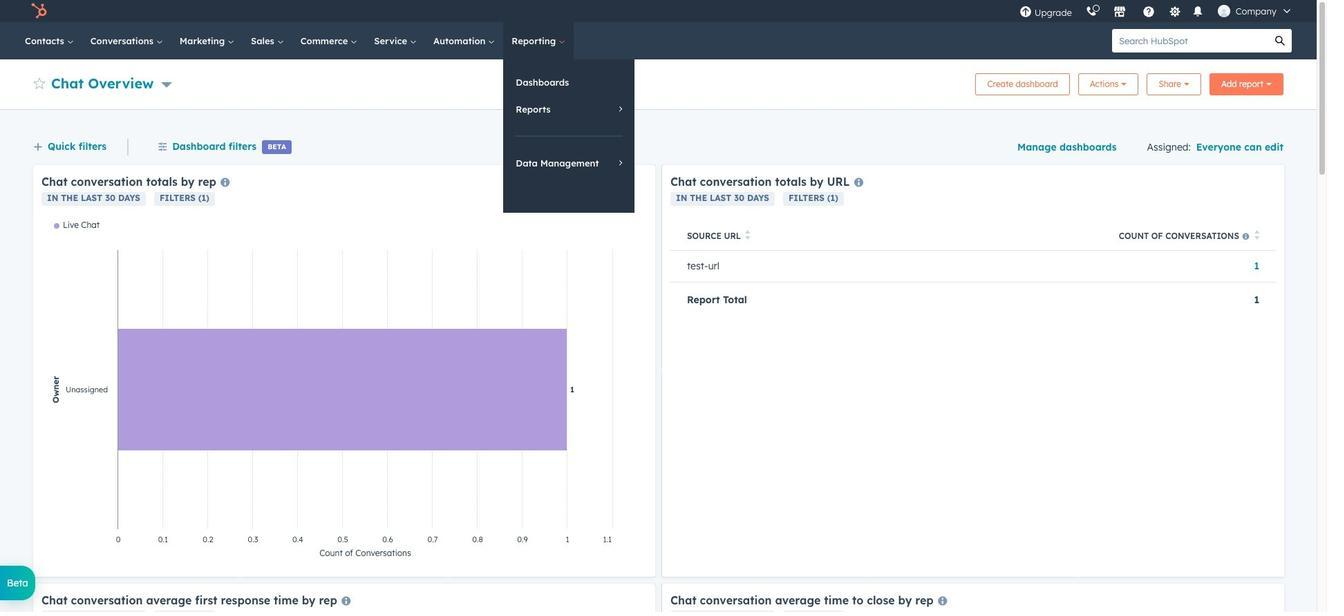 Task type: vqa. For each thing, say whether or not it's contained in the screenshot.
Pagination navigation
no



Task type: locate. For each thing, give the bounding box(es) containing it.
0 horizontal spatial press to sort. element
[[745, 230, 750, 242]]

toggle series visibility region
[[54, 220, 100, 230]]

0 horizontal spatial press to sort. image
[[745, 230, 750, 240]]

1 horizontal spatial press to sort. element
[[1254, 230, 1259, 242]]

2 press to sort. image from the left
[[1254, 230, 1259, 240]]

reporting menu
[[503, 59, 635, 213]]

banner
[[33, 69, 1284, 95]]

1 horizontal spatial press to sort. image
[[1254, 230, 1259, 240]]

press to sort. element
[[745, 230, 750, 242], [1254, 230, 1259, 242]]

menu
[[1012, 0, 1300, 22]]

press to sort. image
[[745, 230, 750, 240], [1254, 230, 1259, 240]]

1 press to sort. image from the left
[[745, 230, 750, 240]]

2 press to sort. element from the left
[[1254, 230, 1259, 242]]

chat conversation totals by url element
[[662, 165, 1284, 577]]

chat conversation average time to close by rep element
[[662, 584, 1284, 612]]



Task type: describe. For each thing, give the bounding box(es) containing it.
interactive chart image
[[41, 220, 647, 569]]

chat conversation average first response time by rep element
[[33, 584, 655, 612]]

marketplaces image
[[1113, 6, 1126, 19]]

chat conversation totals by rep element
[[33, 165, 655, 577]]

1 press to sort. element from the left
[[745, 230, 750, 242]]

press to sort. image for second press to sort. element from the right
[[745, 230, 750, 240]]

Search HubSpot search field
[[1112, 29, 1268, 53]]

press to sort. image for first press to sort. element from right
[[1254, 230, 1259, 240]]

jacob simon image
[[1218, 5, 1230, 17]]



